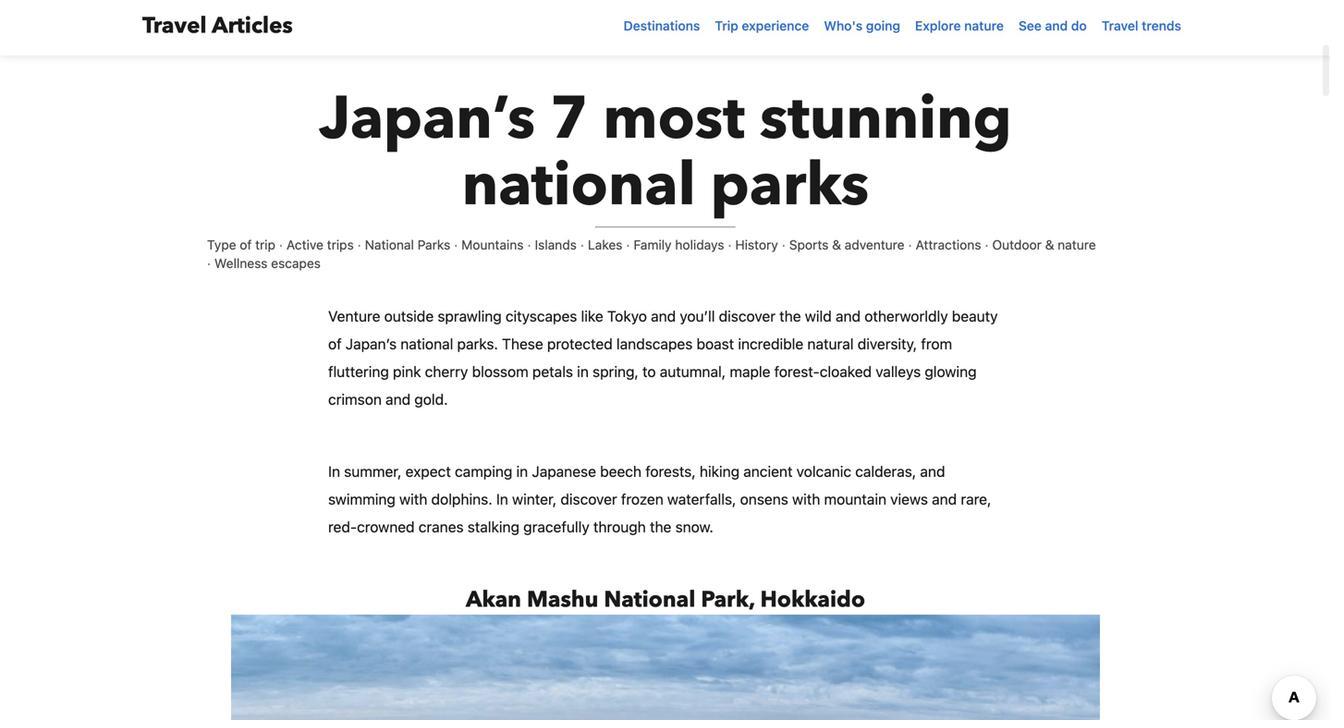 Task type: vqa. For each thing, say whether or not it's contained in the screenshot.
"Who's going"
yes



Task type: locate. For each thing, give the bounding box(es) containing it.
in down protected
[[577, 363, 589, 380]]

and right wild
[[836, 307, 861, 325]]

outdoor & nature wellness escapes
[[215, 237, 1096, 271]]

landscapes
[[617, 335, 693, 353]]

cherry
[[425, 363, 468, 380]]

and left do
[[1045, 18, 1068, 33]]

1 horizontal spatial with
[[792, 491, 820, 508]]

escapes
[[271, 256, 321, 271]]

nature
[[965, 18, 1004, 33], [1058, 237, 1096, 252]]

1 horizontal spatial the
[[780, 307, 801, 325]]

and left rare,
[[932, 491, 957, 508]]

1 vertical spatial in
[[516, 463, 528, 480]]

0 horizontal spatial travel
[[142, 11, 207, 41]]

0 horizontal spatial in
[[516, 463, 528, 480]]

adventure
[[845, 237, 905, 252]]

0 vertical spatial japan's
[[319, 79, 535, 159]]

with down the expect
[[399, 491, 428, 508]]

1 horizontal spatial of
[[328, 335, 342, 353]]

of down venture
[[328, 335, 342, 353]]

trip experience link
[[708, 9, 817, 43]]

1 horizontal spatial travel
[[1102, 18, 1139, 33]]

national
[[365, 237, 414, 252], [604, 585, 696, 615]]

in up stalking
[[496, 491, 508, 508]]

0 horizontal spatial &
[[832, 237, 841, 252]]

snow.
[[676, 518, 714, 536]]

0 vertical spatial national
[[365, 237, 414, 252]]

the left wild
[[780, 307, 801, 325]]

0 vertical spatial of
[[240, 237, 252, 252]]

parks
[[418, 237, 451, 252]]

who's going
[[824, 18, 901, 33]]

tokyo
[[607, 307, 647, 325]]

travel articles
[[142, 11, 293, 41]]

in inside "venture outside sprawling cityscapes like tokyo and you'll discover the wild and otherworldly beauty of japan's national parks. these protected landscapes boast incredible natural diversity, from fluttering pink cherry blossom petals in spring, to autumnal, maple forest-cloaked valleys glowing crimson and gold."
[[577, 363, 589, 380]]

see
[[1019, 18, 1042, 33]]

fluttering
[[328, 363, 389, 380]]

explore
[[915, 18, 961, 33]]

travel left articles
[[142, 11, 207, 41]]

glowing
[[925, 363, 977, 380]]

forests,
[[646, 463, 696, 480]]

&
[[832, 237, 841, 252], [1045, 237, 1054, 252]]

parks.
[[457, 335, 498, 353]]

1 horizontal spatial in
[[496, 491, 508, 508]]

0 horizontal spatial discover
[[561, 491, 617, 508]]

the inside in summer, expect camping in japanese beech forests, hiking ancient volcanic calderas, and swimming with dolphins. in winter, discover frozen waterfalls, onsens with mountain views and rare, red-crowned cranes stalking gracefully through the snow.
[[650, 518, 672, 536]]

1 & from the left
[[832, 237, 841, 252]]

trip
[[255, 237, 275, 252]]

& right the outdoor
[[1045, 237, 1054, 252]]

active
[[287, 237, 324, 252]]

trips
[[327, 237, 354, 252]]

national inside "venture outside sprawling cityscapes like tokyo and you'll discover the wild and otherworldly beauty of japan's national parks. these protected landscapes boast incredible natural diversity, from fluttering pink cherry blossom petals in spring, to autumnal, maple forest-cloaked valleys glowing crimson and gold."
[[401, 335, 453, 353]]

hokkaido
[[760, 585, 865, 615]]

japan's inside "venture outside sprawling cityscapes like tokyo and you'll discover the wild and otherworldly beauty of japan's national parks. these protected landscapes boast incredible natural diversity, from fluttering pink cherry blossom petals in spring, to autumnal, maple forest-cloaked valleys glowing crimson and gold."
[[346, 335, 397, 353]]

to
[[643, 363, 656, 380]]

1 horizontal spatial in
[[577, 363, 589, 380]]

active trips
[[287, 237, 354, 252]]

0 horizontal spatial national
[[365, 237, 414, 252]]

national up islands on the top left of the page
[[462, 145, 696, 226]]

in
[[328, 463, 340, 480], [496, 491, 508, 508]]

national parks
[[365, 237, 451, 252]]

destinations link
[[616, 9, 708, 43]]

these
[[502, 335, 543, 353]]

national left park,
[[604, 585, 696, 615]]

japan's 7 most stunning national parks
[[319, 79, 1012, 226]]

outdoor
[[993, 237, 1042, 252]]

travel trends
[[1102, 18, 1182, 33]]

national inside 'japan's 7 most stunning national parks'
[[462, 145, 696, 226]]

parks
[[711, 145, 869, 226]]

1 horizontal spatial national
[[604, 585, 696, 615]]

you'll
[[680, 307, 715, 325]]

japan's
[[319, 79, 535, 159], [346, 335, 397, 353]]

of up wellness
[[240, 237, 252, 252]]

like
[[581, 307, 604, 325]]

national down outside
[[401, 335, 453, 353]]

0 vertical spatial in
[[577, 363, 589, 380]]

do
[[1071, 18, 1087, 33]]

hiking
[[700, 463, 740, 480]]

gold.
[[415, 391, 448, 408]]

0 horizontal spatial national
[[401, 335, 453, 353]]

1 horizontal spatial national
[[462, 145, 696, 226]]

travel
[[142, 11, 207, 41], [1102, 18, 1139, 33]]

1 vertical spatial nature
[[1058, 237, 1096, 252]]

0 horizontal spatial of
[[240, 237, 252, 252]]

gracefully
[[524, 518, 590, 536]]

lakes
[[588, 237, 623, 252]]

discover down japanese
[[561, 491, 617, 508]]

1 vertical spatial discover
[[561, 491, 617, 508]]

with
[[399, 491, 428, 508], [792, 491, 820, 508]]

of inside "venture outside sprawling cityscapes like tokyo and you'll discover the wild and otherworldly beauty of japan's national parks. these protected landscapes boast incredible natural diversity, from fluttering pink cherry blossom petals in spring, to autumnal, maple forest-cloaked valleys glowing crimson and gold."
[[328, 335, 342, 353]]

venture
[[328, 307, 380, 325]]

petals
[[532, 363, 573, 380]]

camping
[[455, 463, 513, 480]]

0 vertical spatial in
[[328, 463, 340, 480]]

in left the summer,
[[328, 463, 340, 480]]

and
[[1045, 18, 1068, 33], [651, 307, 676, 325], [836, 307, 861, 325], [386, 391, 411, 408], [920, 463, 945, 480], [932, 491, 957, 508]]

1 horizontal spatial nature
[[1058, 237, 1096, 252]]

& inside the outdoor & nature wellness escapes
[[1045, 237, 1054, 252]]

nature right the outdoor
[[1058, 237, 1096, 252]]

incredible
[[738, 335, 804, 353]]

the down 'frozen'
[[650, 518, 672, 536]]

0 vertical spatial nature
[[965, 18, 1004, 33]]

the inside "venture outside sprawling cityscapes like tokyo and you'll discover the wild and otherworldly beauty of japan's national parks. these protected landscapes boast incredible natural diversity, from fluttering pink cherry blossom petals in spring, to autumnal, maple forest-cloaked valleys glowing crimson and gold."
[[780, 307, 801, 325]]

0 horizontal spatial the
[[650, 518, 672, 536]]

0 vertical spatial national
[[462, 145, 696, 226]]

otherworldly
[[865, 307, 948, 325]]

most
[[603, 79, 745, 159]]

wellness
[[215, 256, 268, 271]]

cloaked
[[820, 363, 872, 380]]

0 vertical spatial the
[[780, 307, 801, 325]]

of
[[240, 237, 252, 252], [328, 335, 342, 353]]

discover
[[719, 307, 776, 325], [561, 491, 617, 508]]

0 horizontal spatial with
[[399, 491, 428, 508]]

1 horizontal spatial discover
[[719, 307, 776, 325]]

1 vertical spatial national
[[401, 335, 453, 353]]

1 horizontal spatial &
[[1045, 237, 1054, 252]]

sprawling
[[438, 307, 502, 325]]

discover inside "venture outside sprawling cityscapes like tokyo and you'll discover the wild and otherworldly beauty of japan's national parks. these protected landscapes boast incredible natural diversity, from fluttering pink cherry blossom petals in spring, to autumnal, maple forest-cloaked valleys glowing crimson and gold."
[[719, 307, 776, 325]]

dolphins.
[[431, 491, 493, 508]]

through
[[594, 518, 646, 536]]

travel right do
[[1102, 18, 1139, 33]]

1 vertical spatial national
[[604, 585, 696, 615]]

crowned
[[357, 518, 415, 536]]

1 vertical spatial the
[[650, 518, 672, 536]]

0 horizontal spatial nature
[[965, 18, 1004, 33]]

& right sports
[[832, 237, 841, 252]]

with down volcanic
[[792, 491, 820, 508]]

nature right explore
[[965, 18, 1004, 33]]

sports
[[789, 237, 829, 252]]

travel for travel trends
[[1102, 18, 1139, 33]]

crimson
[[328, 391, 382, 408]]

0 vertical spatial discover
[[719, 307, 776, 325]]

travel for travel articles
[[142, 11, 207, 41]]

1 vertical spatial of
[[328, 335, 342, 353]]

going
[[866, 18, 901, 33]]

2 & from the left
[[1045, 237, 1054, 252]]

0 horizontal spatial in
[[328, 463, 340, 480]]

in
[[577, 363, 589, 380], [516, 463, 528, 480]]

in up winter, in the bottom of the page
[[516, 463, 528, 480]]

national left "parks"
[[365, 237, 414, 252]]

1 vertical spatial japan's
[[346, 335, 397, 353]]

discover up incredible
[[719, 307, 776, 325]]



Task type: describe. For each thing, give the bounding box(es) containing it.
experience
[[742, 18, 809, 33]]

destinations
[[624, 18, 700, 33]]

holidays
[[675, 237, 724, 252]]

discover inside in summer, expect camping in japanese beech forests, hiking ancient volcanic calderas, and swimming with dolphins. in winter, discover frozen waterfalls, onsens with mountain views and rare, red-crowned cranes stalking gracefully through the snow.
[[561, 491, 617, 508]]

explore nature
[[915, 18, 1004, 33]]

views
[[891, 491, 928, 508]]

trip
[[715, 18, 739, 33]]

akan mashu national park, hokkaido
[[466, 585, 865, 615]]

mashu
[[527, 585, 599, 615]]

trip experience
[[715, 18, 809, 33]]

beauty
[[952, 307, 998, 325]]

in summer, expect camping in japanese beech forests, hiking ancient volcanic calderas, and swimming with dolphins. in winter, discover frozen waterfalls, onsens with mountain views and rare, red-crowned cranes stalking gracefully through the snow.
[[328, 463, 992, 536]]

ancient
[[744, 463, 793, 480]]

spring,
[[593, 363, 639, 380]]

winter,
[[512, 491, 557, 508]]

rare,
[[961, 491, 992, 508]]

red-
[[328, 518, 357, 536]]

see and do link
[[1011, 9, 1095, 43]]

japanese
[[532, 463, 596, 480]]

stunning
[[760, 79, 1012, 159]]

japan's inside 'japan's 7 most stunning national parks'
[[319, 79, 535, 159]]

beech
[[600, 463, 642, 480]]

and up "landscapes"
[[651, 307, 676, 325]]

protected
[[547, 335, 613, 353]]

pink
[[393, 363, 421, 380]]

2 with from the left
[[792, 491, 820, 508]]

explore nature link
[[908, 9, 1011, 43]]

natural
[[808, 335, 854, 353]]

type
[[207, 237, 236, 252]]

autumnal,
[[660, 363, 726, 380]]

attractions
[[916, 237, 981, 252]]

maple
[[730, 363, 771, 380]]

waterfalls,
[[668, 491, 736, 508]]

diversity,
[[858, 335, 917, 353]]

family holidays
[[634, 237, 724, 252]]

type of trip
[[207, 237, 275, 252]]

park,
[[701, 585, 755, 615]]

islands
[[535, 237, 577, 252]]

cityscapes
[[506, 307, 577, 325]]

family
[[634, 237, 672, 252]]

from
[[921, 335, 953, 353]]

mountains
[[462, 237, 524, 252]]

and up views
[[920, 463, 945, 480]]

who's going link
[[817, 9, 908, 43]]

swimming
[[328, 491, 396, 508]]

history
[[735, 237, 778, 252]]

travel trends link
[[1095, 9, 1189, 43]]

who's
[[824, 18, 863, 33]]

nature inside the outdoor & nature wellness escapes
[[1058, 237, 1096, 252]]

1 vertical spatial in
[[496, 491, 508, 508]]

sports & adventure
[[789, 237, 905, 252]]

cranes
[[419, 518, 464, 536]]

forest-
[[775, 363, 820, 380]]

volcanic
[[797, 463, 852, 480]]

in inside in summer, expect camping in japanese beech forests, hiking ancient volcanic calderas, and swimming with dolphins. in winter, discover frozen waterfalls, onsens with mountain views and rare, red-crowned cranes stalking gracefully through the snow.
[[516, 463, 528, 480]]

mountain
[[824, 491, 887, 508]]

outside
[[384, 307, 434, 325]]

summer,
[[344, 463, 402, 480]]

valleys
[[876, 363, 921, 380]]

see and do
[[1019, 18, 1087, 33]]

calderas,
[[855, 463, 917, 480]]

1 with from the left
[[399, 491, 428, 508]]

boast
[[697, 335, 734, 353]]

and down pink
[[386, 391, 411, 408]]

trends
[[1142, 18, 1182, 33]]

akan
[[466, 585, 521, 615]]

stalking
[[468, 518, 520, 536]]

frozen
[[621, 491, 664, 508]]

& for outdoor
[[1045, 237, 1054, 252]]

& for sports
[[832, 237, 841, 252]]

articles
[[212, 11, 293, 41]]

7
[[550, 79, 588, 159]]

onsens
[[740, 491, 789, 508]]

venture outside sprawling cityscapes like tokyo and you'll discover the wild and otherworldly beauty of japan's national parks. these protected landscapes boast incredible natural diversity, from fluttering pink cherry blossom petals in spring, to autumnal, maple forest-cloaked valleys glowing crimson and gold.
[[328, 307, 998, 408]]

expect
[[406, 463, 451, 480]]

wild
[[805, 307, 832, 325]]



